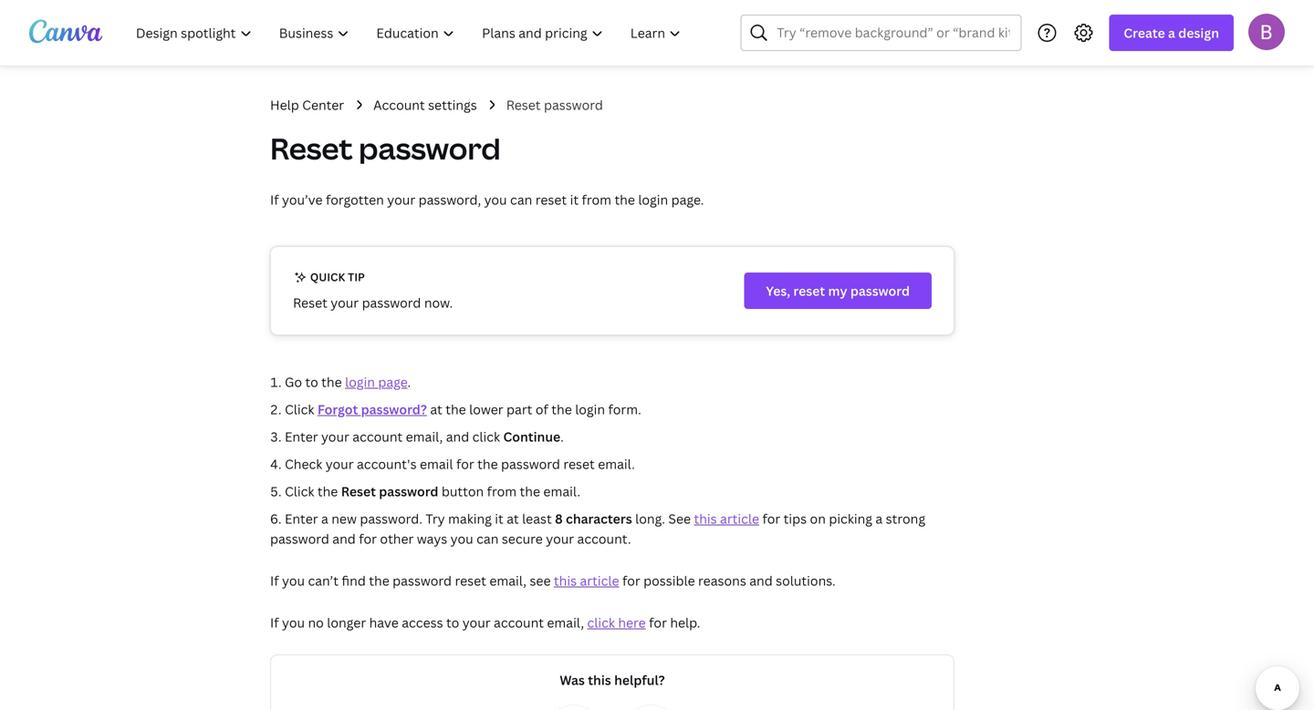 Task type: locate. For each thing, give the bounding box(es) containing it.
page.
[[671, 191, 704, 209]]

enter up check
[[285, 428, 318, 446]]

a for design
[[1168, 24, 1175, 42]]

0 horizontal spatial from
[[487, 483, 517, 501]]

email, up email
[[406, 428, 443, 446]]

1 enter from the top
[[285, 428, 318, 446]]

access
[[402, 615, 443, 632]]

if for if you can't find the password reset email, see this article for possible reasons and solutions.
[[270, 573, 279, 590]]

for up button
[[456, 456, 474, 473]]

for
[[456, 456, 474, 473], [762, 511, 781, 528], [359, 531, 377, 548], [622, 573, 640, 590], [649, 615, 667, 632]]

account settings
[[373, 96, 477, 114]]

0 vertical spatial can
[[510, 191, 532, 209]]

1 horizontal spatial email.
[[598, 456, 635, 473]]

article left 'tips'
[[720, 511, 759, 528]]

a inside the for tips on picking a strong password and for other ways you can secure your account.
[[876, 511, 883, 528]]

the
[[615, 191, 635, 209], [321, 374, 342, 391], [446, 401, 466, 418], [551, 401, 572, 418], [477, 456, 498, 473], [317, 483, 338, 501], [520, 483, 540, 501], [369, 573, 389, 590]]

was
[[560, 672, 585, 689]]

1 horizontal spatial reset password
[[506, 96, 603, 114]]

least
[[522, 511, 552, 528]]

if left no
[[270, 615, 279, 632]]

at up secure
[[507, 511, 519, 528]]

and down new on the bottom
[[332, 531, 356, 548]]

1 vertical spatial at
[[507, 511, 519, 528]]

characters
[[566, 511, 632, 528]]

longer
[[327, 615, 366, 632]]

enter for enter your account email, and click continue .
[[285, 428, 318, 446]]

you've
[[282, 191, 323, 209]]

your
[[387, 191, 415, 209], [331, 294, 359, 312], [321, 428, 349, 446], [326, 456, 354, 473], [546, 531, 574, 548], [462, 615, 491, 632]]

1 horizontal spatial to
[[446, 615, 459, 632]]

2 enter from the top
[[285, 511, 318, 528]]

center
[[302, 96, 344, 114]]

your down the forgot
[[321, 428, 349, 446]]

1 vertical spatial click
[[587, 615, 615, 632]]

1 horizontal spatial a
[[876, 511, 883, 528]]

if
[[270, 191, 279, 209], [270, 573, 279, 590], [270, 615, 279, 632]]

1 horizontal spatial this
[[588, 672, 611, 689]]

now.
[[424, 294, 453, 312]]

picking
[[829, 511, 872, 528]]

0 horizontal spatial login
[[345, 374, 375, 391]]

it
[[570, 191, 579, 209], [495, 511, 504, 528]]

1 vertical spatial it
[[495, 511, 504, 528]]

1 horizontal spatial email,
[[489, 573, 527, 590]]

if left you've
[[270, 191, 279, 209]]

click for click the
[[285, 483, 314, 501]]

1 horizontal spatial account
[[494, 615, 544, 632]]

reset down 'quick'
[[293, 294, 327, 312]]

account
[[353, 428, 403, 446], [494, 615, 544, 632]]

you left can't on the bottom of page
[[282, 573, 305, 590]]

0 vertical spatial if
[[270, 191, 279, 209]]

0 horizontal spatial can
[[477, 531, 499, 548]]

0 horizontal spatial reset password
[[270, 129, 501, 168]]

1 vertical spatial this article link
[[554, 573, 619, 590]]

enter
[[285, 428, 318, 446], [285, 511, 318, 528]]

click down lower
[[472, 428, 500, 446]]

0 horizontal spatial and
[[332, 531, 356, 548]]

reset
[[506, 96, 541, 114], [270, 129, 353, 168], [293, 294, 327, 312], [341, 483, 376, 501]]

2 if from the top
[[270, 573, 279, 590]]

create a design
[[1124, 24, 1219, 42]]

0 vertical spatial enter
[[285, 428, 318, 446]]

for right here
[[649, 615, 667, 632]]

login left page.
[[638, 191, 668, 209]]

settings
[[428, 96, 477, 114]]

can
[[510, 191, 532, 209], [477, 531, 499, 548]]

account down forgot password? link
[[353, 428, 403, 446]]

password inside the for tips on picking a strong password and for other ways you can secure your account.
[[270, 531, 329, 548]]

0 horizontal spatial it
[[495, 511, 504, 528]]

forgotten
[[326, 191, 384, 209]]

and up check your account's email for the password reset email.
[[446, 428, 469, 446]]

1 horizontal spatial at
[[507, 511, 519, 528]]

password inside yes, reset my password link
[[850, 282, 910, 300]]

1 horizontal spatial .
[[561, 428, 564, 446]]

password
[[544, 96, 603, 114], [359, 129, 501, 168], [850, 282, 910, 300], [362, 294, 421, 312], [501, 456, 560, 473], [379, 483, 438, 501], [270, 531, 329, 548], [393, 573, 452, 590]]

click here link
[[587, 615, 646, 632]]

1 vertical spatial and
[[332, 531, 356, 548]]

0 vertical spatial click
[[285, 401, 314, 418]]

0 horizontal spatial to
[[305, 374, 318, 391]]

reset password
[[506, 96, 603, 114], [270, 129, 501, 168]]

1 vertical spatial click
[[285, 483, 314, 501]]

email. down form.
[[598, 456, 635, 473]]

have
[[369, 615, 399, 632]]

0 horizontal spatial account
[[353, 428, 403, 446]]

create
[[1124, 24, 1165, 42]]

0 horizontal spatial email.
[[543, 483, 581, 501]]

continue
[[503, 428, 561, 446]]

at up enter your account email, and click continue .
[[430, 401, 442, 418]]

this article link down account. at the bottom of the page
[[554, 573, 619, 590]]

1 if from the top
[[270, 191, 279, 209]]

2 vertical spatial login
[[575, 401, 605, 418]]

you
[[484, 191, 507, 209], [451, 531, 473, 548], [282, 573, 305, 590], [282, 615, 305, 632]]

the up new on the bottom
[[317, 483, 338, 501]]

login left form.
[[575, 401, 605, 418]]

password,
[[419, 191, 481, 209]]

was this helpful?
[[560, 672, 665, 689]]

0 horizontal spatial this article link
[[554, 573, 619, 590]]

click left here
[[587, 615, 615, 632]]

email, left see
[[489, 573, 527, 590]]

1 vertical spatial from
[[487, 483, 517, 501]]

to
[[305, 374, 318, 391], [446, 615, 459, 632]]

article
[[720, 511, 759, 528], [580, 573, 619, 590]]

a
[[1168, 24, 1175, 42], [321, 511, 328, 528], [876, 511, 883, 528]]

article down account. at the bottom of the page
[[580, 573, 619, 590]]

this
[[694, 511, 717, 528], [554, 573, 577, 590], [588, 672, 611, 689]]

2 horizontal spatial email,
[[547, 615, 584, 632]]

a left strong
[[876, 511, 883, 528]]

1 horizontal spatial and
[[446, 428, 469, 446]]

email,
[[406, 428, 443, 446], [489, 573, 527, 590], [547, 615, 584, 632]]

1 horizontal spatial click
[[587, 615, 615, 632]]

no
[[308, 615, 324, 632]]

0 horizontal spatial click
[[472, 428, 500, 446]]

click down go
[[285, 401, 314, 418]]

1 click from the top
[[285, 401, 314, 418]]

2 click from the top
[[285, 483, 314, 501]]

your right forgotten on the left of page
[[387, 191, 415, 209]]

solutions.
[[776, 573, 836, 590]]

your right "access"
[[462, 615, 491, 632]]

0 vertical spatial article
[[720, 511, 759, 528]]

check your account's email for the password reset email.
[[285, 456, 635, 473]]

click the reset password button from the email.
[[285, 483, 581, 501]]

the up the forgot
[[321, 374, 342, 391]]

1 horizontal spatial login
[[575, 401, 605, 418]]

1 vertical spatial can
[[477, 531, 499, 548]]

1 vertical spatial to
[[446, 615, 459, 632]]

tips
[[784, 511, 807, 528]]

1 horizontal spatial it
[[570, 191, 579, 209]]

0 horizontal spatial a
[[321, 511, 328, 528]]

this article link right see
[[694, 511, 759, 528]]

reset
[[535, 191, 567, 209], [793, 282, 825, 300], [563, 456, 595, 473], [455, 573, 486, 590]]

your down 8
[[546, 531, 574, 548]]

lower
[[469, 401, 503, 418]]

bob builder image
[[1248, 13, 1285, 50]]

from up "enter a new password. try making it at least 8 characters long. see this article"
[[487, 483, 517, 501]]

1 vertical spatial email,
[[489, 573, 527, 590]]

2 vertical spatial if
[[270, 615, 279, 632]]

for tips on picking a strong password and for other ways you can secure your account.
[[270, 511, 925, 548]]

enter left new on the bottom
[[285, 511, 318, 528]]

can down making on the bottom left of page
[[477, 531, 499, 548]]

2 vertical spatial and
[[749, 573, 773, 590]]

2 horizontal spatial and
[[749, 573, 773, 590]]

2 horizontal spatial a
[[1168, 24, 1175, 42]]

0 vertical spatial email,
[[406, 428, 443, 446]]

you down making on the bottom left of page
[[451, 531, 473, 548]]

2 horizontal spatial this
[[694, 511, 717, 528]]

to right go
[[305, 374, 318, 391]]

1 horizontal spatial this article link
[[694, 511, 759, 528]]

email.
[[598, 456, 635, 473], [543, 483, 581, 501]]

1 vertical spatial this
[[554, 573, 577, 590]]

1 vertical spatial if
[[270, 573, 279, 590]]

tip
[[348, 270, 365, 285]]

reset inside yes, reset my password link
[[793, 282, 825, 300]]

reset password link
[[506, 95, 603, 115]]

.
[[408, 374, 411, 391], [561, 428, 564, 446]]

can inside the for tips on picking a strong password and for other ways you can secure your account.
[[477, 531, 499, 548]]

1 vertical spatial enter
[[285, 511, 318, 528]]

1 vertical spatial article
[[580, 573, 619, 590]]

help
[[270, 96, 299, 114]]

account down see
[[494, 615, 544, 632]]

2 horizontal spatial login
[[638, 191, 668, 209]]

2 vertical spatial this
[[588, 672, 611, 689]]

email. up 8
[[543, 483, 581, 501]]

form.
[[608, 401, 641, 418]]

1 vertical spatial account
[[494, 615, 544, 632]]

reset right settings
[[506, 96, 541, 114]]

a left design
[[1168, 24, 1175, 42]]

if left can't on the bottom of page
[[270, 573, 279, 590]]

0 vertical spatial and
[[446, 428, 469, 446]]

Try "remove background" or "brand kit" search field
[[777, 16, 1010, 50]]

0 vertical spatial it
[[570, 191, 579, 209]]

possible
[[644, 573, 695, 590]]

the left lower
[[446, 401, 466, 418]]

see
[[668, 511, 691, 528]]

a left new on the bottom
[[321, 511, 328, 528]]

from left page.
[[582, 191, 611, 209]]

1 horizontal spatial from
[[582, 191, 611, 209]]

on
[[810, 511, 826, 528]]

if you can't find the password reset email, see this article for possible reasons and solutions.
[[270, 573, 836, 590]]

if you no longer have access to your account email, click here for help.
[[270, 615, 700, 632]]

a inside dropdown button
[[1168, 24, 1175, 42]]

3 if from the top
[[270, 615, 279, 632]]

email, down if you can't find the password reset email, see this article for possible reasons and solutions. at the bottom
[[547, 615, 584, 632]]

my
[[828, 282, 847, 300]]

and
[[446, 428, 469, 446], [332, 531, 356, 548], [749, 573, 773, 590]]

you inside the for tips on picking a strong password and for other ways you can secure your account.
[[451, 531, 473, 548]]

here
[[618, 615, 646, 632]]

1 horizontal spatial article
[[720, 511, 759, 528]]

this article link
[[694, 511, 759, 528], [554, 573, 619, 590]]

0 vertical spatial from
[[582, 191, 611, 209]]

forgot password? link
[[317, 401, 427, 418]]

can right password,
[[510, 191, 532, 209]]

0 horizontal spatial .
[[408, 374, 411, 391]]

1 horizontal spatial can
[[510, 191, 532, 209]]

button
[[442, 483, 484, 501]]

login
[[638, 191, 668, 209], [345, 374, 375, 391], [575, 401, 605, 418]]

login up forgot password? link
[[345, 374, 375, 391]]

to right "access"
[[446, 615, 459, 632]]

click down check
[[285, 483, 314, 501]]

0 vertical spatial at
[[430, 401, 442, 418]]

top level navigation element
[[124, 15, 697, 51]]

and right reasons
[[749, 573, 773, 590]]



Task type: describe. For each thing, give the bounding box(es) containing it.
0 vertical spatial .
[[408, 374, 411, 391]]

password.
[[360, 511, 422, 528]]

your inside the for tips on picking a strong password and for other ways you can secure your account.
[[546, 531, 574, 548]]

0 horizontal spatial at
[[430, 401, 442, 418]]

making
[[448, 511, 492, 528]]

see
[[530, 573, 551, 590]]

can't
[[308, 573, 339, 590]]

enter a new password. try making it at least 8 characters long. see this article
[[285, 511, 759, 528]]

2 vertical spatial email,
[[547, 615, 584, 632]]

0 vertical spatial click
[[472, 428, 500, 446]]

account settings link
[[373, 95, 477, 115]]

0 vertical spatial reset password
[[506, 96, 603, 114]]

0 vertical spatial login
[[638, 191, 668, 209]]

help center link
[[270, 95, 344, 115]]

find
[[342, 573, 366, 590]]

design
[[1178, 24, 1219, 42]]

part
[[507, 401, 532, 418]]

go
[[285, 374, 302, 391]]

yes, reset my password
[[766, 282, 910, 300]]

strong
[[886, 511, 925, 528]]

quick tip
[[308, 270, 365, 285]]

reasons
[[698, 573, 746, 590]]

page
[[378, 374, 408, 391]]

if for if you've forgotten your password, you can reset it from the login page.
[[270, 191, 279, 209]]

a for new
[[321, 511, 328, 528]]

1 vertical spatial login
[[345, 374, 375, 391]]

new
[[331, 511, 357, 528]]

the up least
[[520, 483, 540, 501]]

yes, reset my password link
[[744, 273, 932, 309]]

you left no
[[282, 615, 305, 632]]

account.
[[577, 531, 631, 548]]

0 horizontal spatial article
[[580, 573, 619, 590]]

click forgot password? at the lower part of the login form.
[[285, 401, 641, 418]]

0 vertical spatial to
[[305, 374, 318, 391]]

8
[[555, 511, 563, 528]]

1 vertical spatial reset password
[[270, 129, 501, 168]]

the right 'find' on the bottom left
[[369, 573, 389, 590]]

you right password,
[[484, 191, 507, 209]]

reset your password now.
[[293, 294, 453, 312]]

0 vertical spatial this
[[694, 511, 717, 528]]

go to the login page .
[[285, 374, 411, 391]]

helpful?
[[614, 672, 665, 689]]

the right of
[[551, 401, 572, 418]]

of
[[536, 401, 548, 418]]

enter your account email, and click continue .
[[285, 428, 564, 446]]

login page link
[[345, 374, 408, 391]]

for left 'tips'
[[762, 511, 781, 528]]

long.
[[635, 511, 665, 528]]

1 vertical spatial email.
[[543, 483, 581, 501]]

if for if you no longer have access to your account email, click here for help.
[[270, 615, 279, 632]]

try
[[426, 511, 445, 528]]

0 horizontal spatial email,
[[406, 428, 443, 446]]

the up button
[[477, 456, 498, 473]]

account
[[373, 96, 425, 114]]

ways
[[417, 531, 447, 548]]

for left other
[[359, 531, 377, 548]]

other
[[380, 531, 414, 548]]

0 vertical spatial account
[[353, 428, 403, 446]]

quick
[[310, 270, 345, 285]]

check
[[285, 456, 322, 473]]

for left possible
[[622, 573, 640, 590]]

email
[[420, 456, 453, 473]]

reset up new on the bottom
[[341, 483, 376, 501]]

0 vertical spatial this article link
[[694, 511, 759, 528]]

reset down "help center" link
[[270, 129, 353, 168]]

forgot
[[317, 401, 358, 418]]

0 vertical spatial email.
[[598, 456, 635, 473]]

your down quick tip
[[331, 294, 359, 312]]

enter for enter a new password. try making it at least 8 characters long. see this article
[[285, 511, 318, 528]]

the left page.
[[615, 191, 635, 209]]

0 horizontal spatial this
[[554, 573, 577, 590]]

if you've forgotten your password, you can reset it from the login page.
[[270, 191, 704, 209]]

password?
[[361, 401, 427, 418]]

help center
[[270, 96, 344, 114]]

1 vertical spatial .
[[561, 428, 564, 446]]

your right check
[[326, 456, 354, 473]]

secure
[[502, 531, 543, 548]]

account's
[[357, 456, 417, 473]]

click for click
[[285, 401, 314, 418]]

create a design button
[[1109, 15, 1234, 51]]

password inside reset password link
[[544, 96, 603, 114]]

yes,
[[766, 282, 790, 300]]

and inside the for tips on picking a strong password and for other ways you can secure your account.
[[332, 531, 356, 548]]

help.
[[670, 615, 700, 632]]



Task type: vqa. For each thing, say whether or not it's contained in the screenshot.
Canva
no



